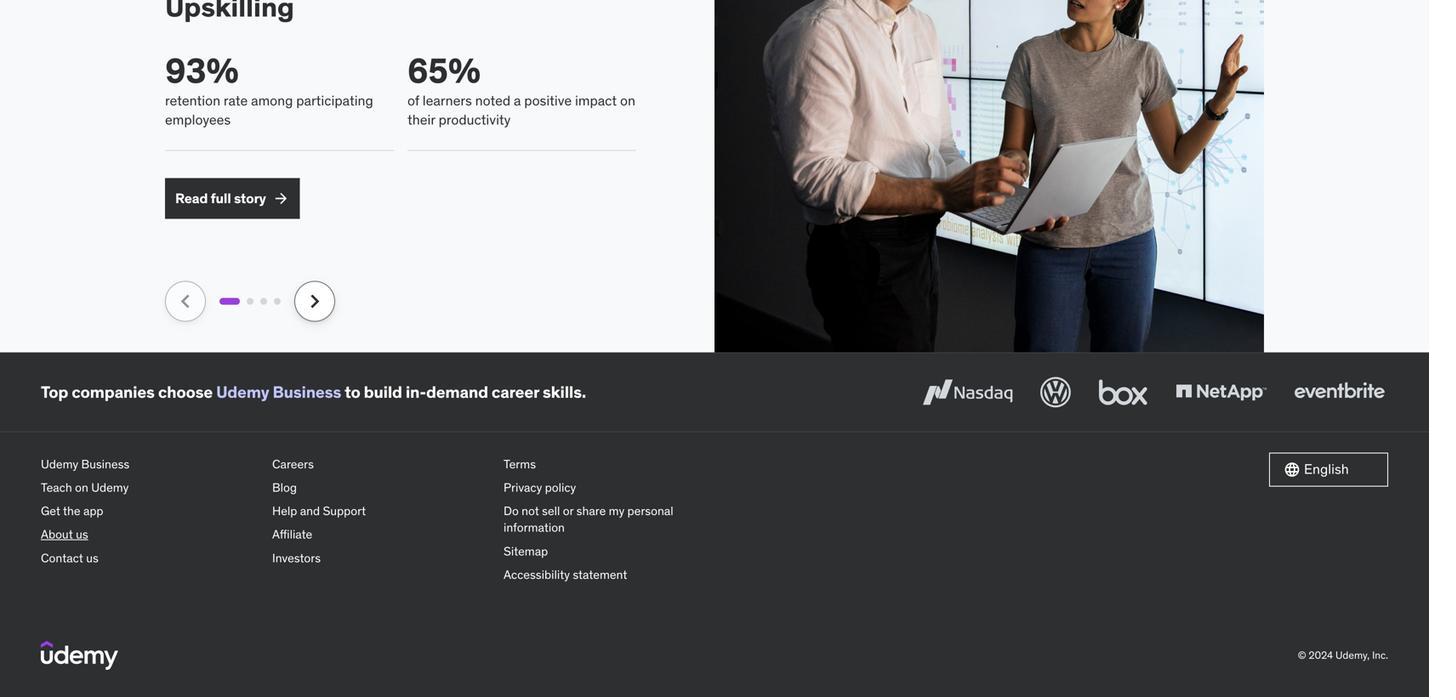 Task type: locate. For each thing, give the bounding box(es) containing it.
on right teach
[[75, 480, 88, 496]]

full
[[211, 190, 231, 207]]

udemy up app
[[91, 480, 129, 496]]

support
[[323, 504, 366, 519]]

0 vertical spatial on
[[620, 92, 636, 109]]

read full story link
[[165, 178, 300, 219]]

nasdaq image
[[919, 374, 1017, 411]]

share
[[577, 504, 606, 519]]

us
[[76, 527, 88, 543], [86, 551, 99, 566]]

terms privacy policy do not sell or share my personal information sitemap accessibility statement
[[504, 457, 673, 583]]

©
[[1298, 649, 1306, 662]]

1 horizontal spatial on
[[620, 92, 636, 109]]

small image
[[1284, 461, 1301, 478]]

0 horizontal spatial udemy
[[41, 457, 78, 472]]

udemy business link up careers at bottom left
[[216, 382, 341, 402]]

netapp image
[[1172, 374, 1270, 411]]

udemy business teach on udemy get the app about us contact us
[[41, 457, 130, 566]]

contact us link
[[41, 547, 259, 570]]

personal
[[627, 504, 673, 519]]

0 vertical spatial udemy
[[216, 382, 269, 402]]

inc.
[[1372, 649, 1388, 662]]

next image
[[301, 288, 328, 315]]

employees
[[165, 111, 231, 128]]

0 horizontal spatial business
[[81, 457, 130, 472]]

us right contact
[[86, 551, 99, 566]]

choose
[[158, 382, 213, 402]]

on inside the udemy business teach on udemy get the app about us contact us
[[75, 480, 88, 496]]

© 2024 udemy, inc.
[[1298, 649, 1388, 662]]

or
[[563, 504, 574, 519]]

a
[[514, 92, 521, 109]]

accessibility statement link
[[504, 564, 721, 587]]

1 horizontal spatial business
[[273, 382, 341, 402]]

udemy up teach
[[41, 457, 78, 472]]

business
[[273, 382, 341, 402], [81, 457, 130, 472]]

2 horizontal spatial udemy
[[216, 382, 269, 402]]

business up app
[[81, 457, 130, 472]]

retention
[[165, 92, 220, 109]]

about
[[41, 527, 73, 543]]

the
[[63, 504, 80, 519]]

box image
[[1095, 374, 1152, 411]]

top
[[41, 382, 68, 402]]

in-
[[406, 382, 426, 402]]

accessibility
[[504, 567, 570, 583]]

0 horizontal spatial on
[[75, 480, 88, 496]]

blog link
[[272, 476, 490, 500]]

career
[[492, 382, 539, 402]]

1 horizontal spatial udemy
[[91, 480, 129, 496]]

app
[[83, 504, 103, 519]]

my
[[609, 504, 625, 519]]

on
[[620, 92, 636, 109], [75, 480, 88, 496]]

udemy
[[216, 382, 269, 402], [41, 457, 78, 472], [91, 480, 129, 496]]

65% of learners noted a positive impact on their productivity
[[408, 49, 636, 128]]

english button
[[1269, 453, 1388, 487]]

0 vertical spatial udemy business link
[[216, 382, 341, 402]]

learners
[[423, 92, 472, 109]]

udemy,
[[1336, 649, 1370, 662]]

companies
[[72, 382, 155, 402]]

about us link
[[41, 523, 259, 547]]

1 vertical spatial business
[[81, 457, 130, 472]]

teach
[[41, 480, 72, 496]]

terms link
[[504, 453, 721, 476]]

udemy business link up get the app link
[[41, 453, 259, 476]]

us right about
[[76, 527, 88, 543]]

policy
[[545, 480, 576, 496]]

of
[[408, 92, 419, 109]]

udemy right choose
[[216, 382, 269, 402]]

on right impact on the top left of page
[[620, 92, 636, 109]]

investors link
[[272, 547, 490, 570]]

build
[[364, 382, 402, 402]]

1 vertical spatial us
[[86, 551, 99, 566]]

terms
[[504, 457, 536, 472]]

1 vertical spatial udemy business link
[[41, 453, 259, 476]]

careers
[[272, 457, 314, 472]]

get the app link
[[41, 500, 259, 523]]

get
[[41, 504, 60, 519]]

udemy business link
[[216, 382, 341, 402], [41, 453, 259, 476]]

noted
[[475, 92, 511, 109]]

small image
[[273, 190, 290, 207]]

and
[[300, 504, 320, 519]]

positive
[[524, 92, 572, 109]]

skills.
[[543, 382, 586, 402]]

1 vertical spatial on
[[75, 480, 88, 496]]

participating
[[296, 92, 373, 109]]

business left to
[[273, 382, 341, 402]]



Task type: describe. For each thing, give the bounding box(es) containing it.
read full story
[[175, 190, 266, 207]]

affiliate
[[272, 527, 312, 543]]

story
[[234, 190, 266, 207]]

their
[[408, 111, 435, 128]]

information
[[504, 520, 565, 536]]

affiliate link
[[272, 523, 490, 547]]

careers blog help and support affiliate investors
[[272, 457, 366, 566]]

sitemap link
[[504, 540, 721, 564]]

65%
[[408, 49, 481, 92]]

93% retention rate among participating employees
[[165, 49, 373, 128]]

top companies choose udemy business to build in-demand career skills.
[[41, 382, 586, 402]]

to
[[345, 382, 360, 402]]

2024
[[1309, 649, 1333, 662]]

privacy policy link
[[504, 476, 721, 500]]

0 vertical spatial business
[[273, 382, 341, 402]]

among
[[251, 92, 293, 109]]

investors
[[272, 551, 321, 566]]

previous image
[[172, 288, 199, 315]]

privacy
[[504, 480, 542, 496]]

productivity
[[439, 111, 511, 128]]

help and support link
[[272, 500, 490, 523]]

help
[[272, 504, 297, 519]]

english
[[1304, 461, 1349, 478]]

eventbrite image
[[1291, 374, 1388, 411]]

demand
[[426, 382, 488, 402]]

blog
[[272, 480, 297, 496]]

sitemap
[[504, 544, 548, 559]]

do not sell or share my personal information button
[[504, 500, 721, 540]]

contact
[[41, 551, 83, 566]]

on inside the 65% of learners noted a positive impact on their productivity
[[620, 92, 636, 109]]

volkswagen image
[[1037, 374, 1075, 411]]

rate
[[224, 92, 248, 109]]

0 vertical spatial us
[[76, 527, 88, 543]]

93%
[[165, 49, 239, 92]]

read
[[175, 190, 208, 207]]

1 vertical spatial udemy
[[41, 457, 78, 472]]

teach on udemy link
[[41, 476, 259, 500]]

sell
[[542, 504, 560, 519]]

careers link
[[272, 453, 490, 476]]

statement
[[573, 567, 627, 583]]

do
[[504, 504, 519, 519]]

impact
[[575, 92, 617, 109]]

udemy image
[[41, 641, 118, 671]]

business inside the udemy business teach on udemy get the app about us contact us
[[81, 457, 130, 472]]

not
[[522, 504, 539, 519]]

2 vertical spatial udemy
[[91, 480, 129, 496]]



Task type: vqa. For each thing, say whether or not it's contained in the screenshot.
learners
yes



